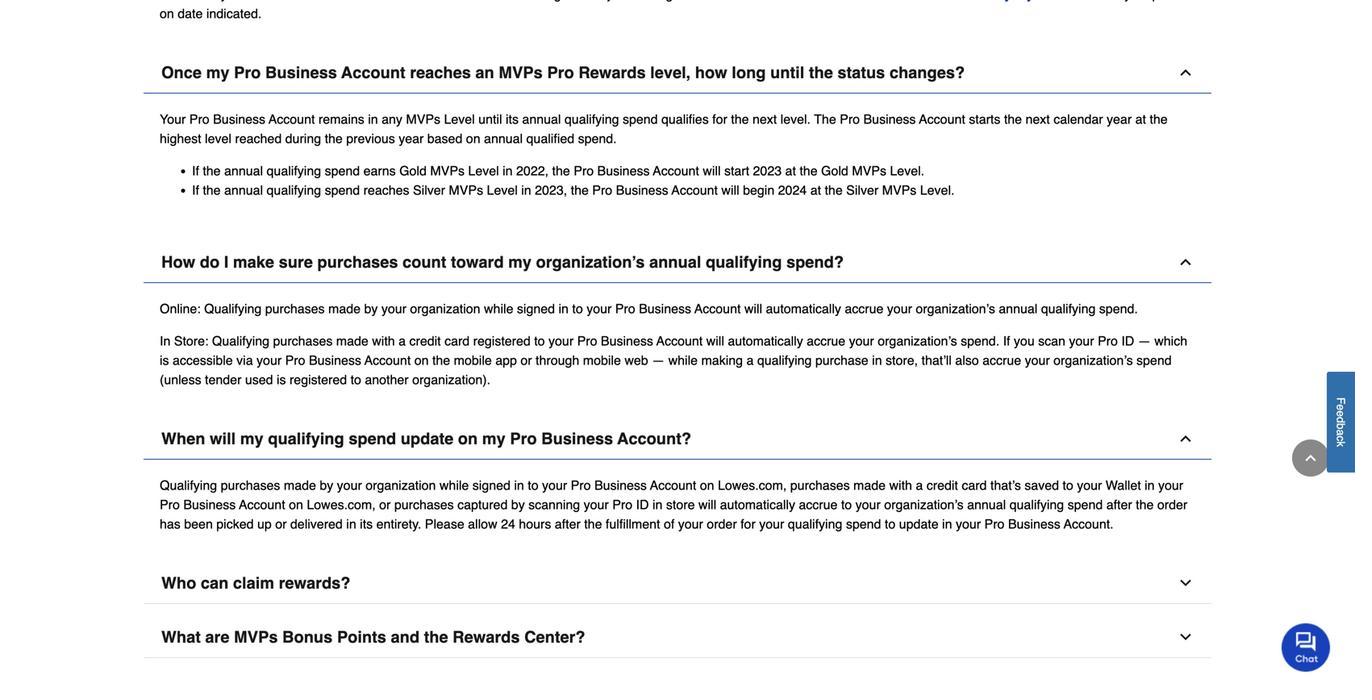Task type: describe. For each thing, give the bounding box(es) containing it.
captured
[[458, 497, 508, 512]]

in inside your pro business account remains in any mvps level until its annual qualifying spend qualifies for the next level. the pro business account starts the next calendar year at the highest level reached during the previous year based on annual qualified spend.
[[368, 112, 378, 126]]

1 vertical spatial if
[[192, 183, 199, 197]]

annual inside qualifying purchases made by your organization while signed in to your pro business account on lowes.com, purchases made with a credit card that's saved to your wallet in your pro business account on lowes.com, or purchases captured by scanning your pro id in store will automatically accrue to your organization's annual qualifying spend after the order has been picked up or delivered in its entirety. please allow 24 hours after the fulfillment of your order for your qualifying spend to update in your pro business account.
[[968, 497, 1006, 512]]

start
[[725, 163, 750, 178]]

once my pro business account reaches an mvps pro rewards level, how long until the status changes?
[[161, 63, 965, 82]]

or inside in store: qualifying purchases made with a credit card registered to your pro business account will automatically accrue your organization's spend. if you scan your pro id — which is accessible via your pro business account on the mobile app or through mobile web — while making a qualifying purchase in store, that'll also accrue your organization's spend (unless tender used is registered to another organization).
[[521, 353, 532, 368]]

up
[[257, 517, 272, 532]]

my right toward
[[508, 253, 532, 271]]

previous
[[346, 131, 395, 146]]

c
[[1335, 436, 1348, 442]]

level for until
[[444, 112, 475, 126]]

1 horizontal spatial rewards
[[579, 63, 646, 82]]

once my pro business account reaches an mvps pro rewards level, how long until the status changes? button
[[144, 52, 1212, 93]]

in store: qualifying purchases made with a credit card registered to your pro business account will automatically accrue your organization's spend. if you scan your pro id — which is accessible via your pro business account on the mobile app or through mobile web — while making a qualifying purchase in store, that'll also accrue your organization's spend (unless tender used is registered to another organization).
[[160, 333, 1188, 387]]

organization).
[[412, 372, 491, 387]]

what are mvps bonus points and the rewards center?
[[161, 628, 586, 647]]

what
[[161, 628, 201, 647]]

0 vertical spatial —
[[1138, 333, 1151, 348]]

are
[[205, 628, 230, 647]]

id inside qualifying purchases made by your organization while signed in to your pro business account on lowes.com, purchases made with a credit card that's saved to your wallet in your pro business account on lowes.com, or purchases captured by scanning your pro id in store will automatically accrue to your organization's annual qualifying spend after the order has been picked up or delivered in its entirety. please allow 24 hours after the fulfillment of your order for your qualifying spend to update in your pro business account.
[[636, 497, 649, 512]]

made inside in store: qualifying purchases made with a credit card registered to your pro business account will automatically accrue your organization's spend. if you scan your pro id — which is accessible via your pro business account on the mobile app or through mobile web — while making a qualifying purchase in store, that'll also accrue your organization's spend (unless tender used is registered to another organization).
[[336, 333, 369, 348]]

0 horizontal spatial at
[[786, 163, 796, 178]]

mvps inside your pro business account remains in any mvps level until its annual qualifying spend qualifies for the next level. the pro business account starts the next calendar year at the highest level reached during the previous year based on annual qualified spend.
[[406, 112, 441, 126]]

i
[[224, 253, 229, 271]]

2 mobile from the left
[[583, 353, 621, 368]]

expires
[[1138, 0, 1181, 1]]

account up the "during"
[[269, 112, 315, 126]]

chevron up image for when will my qualifying spend update on my pro business account?
[[1178, 431, 1194, 447]]

earns
[[364, 163, 396, 178]]

please
[[425, 517, 465, 532]]

during
[[285, 131, 321, 146]]

picked
[[216, 517, 254, 532]]

spend inside when will my qualifying spend update on my pro business account? button
[[349, 429, 396, 448]]

0 horizontal spatial or
[[275, 517, 287, 532]]

credit inside qualifying purchases made by your organization while signed in to your pro business account on lowes.com, purchases made with a credit card that's saved to your wallet in your pro business account on lowes.com, or purchases captured by scanning your pro id in store will automatically accrue to your organization's annual qualifying spend after the order has been picked up or delivered in its entirety. please allow 24 hours after the fulfillment of your order for your qualifying spend to update in your pro business account.
[[927, 478, 958, 493]]

been
[[184, 517, 213, 532]]

rewards?
[[279, 574, 351, 592]]

card inside in store: qualifying purchases made with a credit card registered to your pro business account will automatically accrue your organization's spend. if you scan your pro id — which is accessible via your pro business account on the mobile app or through mobile web — while making a qualifying purchase in store, that'll also accrue your organization's spend (unless tender used is registered to another organization).
[[445, 333, 470, 348]]

toward
[[451, 253, 504, 271]]

spend?
[[787, 253, 844, 271]]

web
[[625, 353, 648, 368]]

bonus
[[282, 628, 333, 647]]

1 vertical spatial —
[[652, 353, 665, 368]]

if the annual qualifying spend earns gold mvps level in 2022, the pro business account will start 2023 at the gold mvps level. if the annual qualifying spend reaches silver mvps level in 2023, the pro business account will begin 2024 at the silver mvps level.
[[192, 163, 955, 197]]

0 horizontal spatial by
[[320, 478, 333, 493]]

level
[[205, 131, 232, 146]]

2 horizontal spatial spend.
[[1100, 301, 1138, 316]]

0 horizontal spatial is
[[160, 353, 169, 368]]

b
[[1335, 423, 1348, 430]]

1 vertical spatial or
[[379, 497, 391, 512]]

which
[[1155, 333, 1188, 348]]

make
[[233, 253, 274, 271]]

2022,
[[516, 163, 549, 178]]

will inside in store: qualifying purchases made with a credit card registered to your pro business account will automatically accrue your organization's spend. if you scan your pro id — which is accessible via your pro business account on the mobile app or through mobile web — while making a qualifying purchase in store, that'll also accrue your organization's spend (unless tender used is registered to another organization).
[[707, 333, 725, 348]]

fulfillment
[[606, 517, 660, 532]]

f
[[1335, 398, 1348, 405]]

who can claim rewards?
[[161, 574, 351, 592]]

card inside qualifying purchases made by your organization while signed in to your pro business account on lowes.com, purchases made with a credit card that's saved to your wallet in your pro business account on lowes.com, or purchases captured by scanning your pro id in store will automatically accrue to your organization's annual qualifying spend after the order has been picked up or delivered in its entirety. please allow 24 hours after the fulfillment of your order for your qualifying spend to update in your pro business account.
[[962, 478, 987, 493]]

its inside qualifying purchases made by your organization while signed in to your pro business account on lowes.com, purchases made with a credit card that's saved to your wallet in your pro business account on lowes.com, or purchases captured by scanning your pro id in store will automatically accrue to your organization's annual qualifying spend after the order has been picked up or delivered in its entirety. please allow 24 hours after the fulfillment of your order for your qualifying spend to update in your pro business account.
[[360, 517, 373, 532]]

my down the used
[[240, 429, 264, 448]]

1 gold from the left
[[399, 163, 427, 178]]

the inside in store: qualifying purchases made with a credit card registered to your pro business account will automatically accrue your organization's spend. if you scan your pro id — which is accessible via your pro business account on the mobile app or through mobile web — while making a qualifying purchase in store, that'll also accrue your organization's spend (unless tender used is registered to another organization).
[[432, 353, 450, 368]]

with inside in store: qualifying purchases made with a credit card registered to your pro business account will automatically accrue your organization's spend. if you scan your pro id — which is accessible via your pro business account on the mobile app or through mobile web — while making a qualifying purchase in store, that'll also accrue your organization's spend (unless tender used is registered to another organization).
[[372, 333, 395, 348]]

0 vertical spatial qualifying
[[204, 301, 262, 316]]

1 silver from the left
[[413, 183, 445, 197]]

account down online: qualifying purchases made by your organization while signed in to your pro business account will automatically accrue your organization's annual qualifying spend.
[[657, 333, 703, 348]]

qualifying inside in store: qualifying purchases made with a credit card registered to your pro business account will automatically accrue your organization's spend. if you scan your pro id — which is accessible via your pro business account on the mobile app or through mobile web — while making a qualifying purchase in store, that'll also accrue your organization's spend (unless tender used is registered to another organization).
[[758, 353, 812, 368]]

that'll
[[922, 353, 952, 368]]

account up store
[[650, 478, 697, 493]]

account inside button
[[341, 63, 406, 82]]

app
[[496, 353, 517, 368]]

remains
[[319, 112, 365, 126]]

0 vertical spatial signed
[[517, 301, 555, 316]]

automatically inside qualifying purchases made by your organization while signed in to your pro business account on lowes.com, purchases made with a credit card that's saved to your wallet in your pro business account on lowes.com, or purchases captured by scanning your pro id in store will automatically accrue to your organization's annual qualifying spend after the order has been picked up or delivered in its entirety. please allow 24 hours after the fulfillment of your order for your qualifying spend to update in your pro business account.
[[720, 497, 796, 512]]

entirety.
[[377, 517, 421, 532]]

scroll to top element
[[1293, 440, 1330, 477]]

highest
[[160, 131, 201, 146]]

account down your pro business account remains in any mvps level until its annual qualifying spend qualifies for the next level. the pro business account starts the next calendar year at the highest level reached during the previous year based on annual qualified spend.
[[653, 163, 699, 178]]

claim
[[233, 574, 274, 592]]

your
[[160, 112, 186, 126]]

annual inside button
[[650, 253, 702, 271]]

1 horizontal spatial registered
[[473, 333, 531, 348]]

1 mobile from the left
[[454, 353, 492, 368]]

when will my qualifying spend update on my pro business account? button
[[144, 419, 1212, 460]]

1 e from the top
[[1335, 405, 1348, 411]]

accessible
[[173, 353, 233, 368]]

with inside qualifying purchases made by your organization while signed in to your pro business account on lowes.com, purchases made with a credit card that's saved to your wallet in your pro business account on lowes.com, or purchases captured by scanning your pro id in store will automatically accrue to your organization's annual qualifying spend after the order has been picked up or delivered in its entirety. please allow 24 hours after the fulfillment of your order for your qualifying spend to update in your pro business account.
[[890, 478, 913, 493]]

chevron up image inside scroll to top element
[[1303, 450, 1319, 466]]

signed inside qualifying purchases made by your organization while signed in to your pro business account on lowes.com, purchases made with a credit card that's saved to your wallet in your pro business account on lowes.com, or purchases captured by scanning your pro id in store will automatically accrue to your organization's annual qualifying spend after the order has been picked up or delivered in its entirety. please allow 24 hours after the fulfillment of your order for your qualifying spend to update in your pro business account.
[[473, 478, 511, 493]]

2 gold from the left
[[821, 163, 849, 178]]

(unless
[[160, 372, 201, 387]]

spend inside your pro business account remains in any mvps level until its annual qualifying spend qualifies for the next level. the pro business account starts the next calendar year at the highest level reached during the previous year based on annual qualified spend.
[[623, 112, 658, 126]]

1 horizontal spatial is
[[277, 372, 286, 387]]

my right once
[[206, 63, 230, 82]]

0 horizontal spatial lowes.com,
[[307, 497, 376, 512]]

wallet
[[1106, 478, 1141, 493]]

chevron down image
[[1178, 629, 1194, 645]]

1 vertical spatial order
[[707, 517, 737, 532]]

online:
[[160, 301, 201, 316]]

1 horizontal spatial lowes.com,
[[718, 478, 787, 493]]

hours
[[519, 517, 551, 532]]

sure
[[279, 253, 313, 271]]

store,
[[886, 353, 918, 368]]

2 e from the top
[[1335, 411, 1348, 417]]

on inside in store: qualifying purchases made with a credit card registered to your pro business account will automatically accrue your organization's spend. if you scan your pro id — which is accessible via your pro business account on the mobile app or through mobile web — while making a qualifying purchase in store, that'll also accrue your organization's spend (unless tender used is registered to another organization).
[[415, 353, 429, 368]]

2023
[[753, 163, 782, 178]]

0 horizontal spatial rewards
[[453, 628, 520, 647]]

account up making
[[695, 301, 741, 316]]

of
[[664, 517, 675, 532]]

0 vertical spatial if
[[192, 163, 199, 178]]

and
[[391, 628, 420, 647]]

who
[[161, 574, 196, 592]]

qualifying inside in store: qualifying purchases made with a credit card registered to your pro business account will automatically accrue your organization's spend. if you scan your pro id — which is accessible via your pro business account on the mobile app or through mobile web — while making a qualifying purchase in store, that'll also accrue your organization's spend (unless tender used is registered to another organization).
[[212, 333, 270, 348]]

chevron up image for how do i make sure purchases count toward my organization's annual qualifying spend?
[[1178, 254, 1194, 270]]

f e e d b a c k
[[1335, 398, 1348, 447]]

on up delivered at the bottom left
[[289, 497, 303, 512]]

1 next from the left
[[753, 112, 777, 126]]

. u.s. only. expires on date indicated.
[[160, 0, 1181, 21]]

until inside your pro business account remains in any mvps level until its annual qualifying spend qualifies for the next level. the pro business account starts the next calendar year at the highest level reached during the previous year based on annual qualified spend.
[[479, 112, 502, 126]]

saved
[[1025, 478, 1059, 493]]

purchase
[[816, 353, 869, 368]]

on inside . u.s. only. expires on date indicated.
[[160, 6, 174, 21]]

2023,
[[535, 183, 567, 197]]

account left the starts
[[919, 112, 966, 126]]

begin
[[743, 183, 775, 197]]

based
[[427, 131, 463, 146]]

on down when will my qualifying spend update on my pro business account? button
[[700, 478, 715, 493]]

will inside when will my qualifying spend update on my pro business account? button
[[210, 429, 236, 448]]

count
[[403, 253, 447, 271]]

purchases inside in store: qualifying purchases made with a credit card registered to your pro business account will automatically accrue your organization's spend. if you scan your pro id — which is accessible via your pro business account on the mobile app or through mobile web — while making a qualifying purchase in store, that'll also accrue your organization's spend (unless tender used is registered to another organization).
[[273, 333, 333, 348]]

your pro business account remains in any mvps level until its annual qualifying spend qualifies for the next level. the pro business account starts the next calendar year at the highest level reached during the previous year based on annual qualified spend.
[[160, 112, 1168, 146]]

how do i make sure purchases count toward my organization's annual qualifying spend?
[[161, 253, 844, 271]]

24
[[501, 517, 515, 532]]

can
[[201, 574, 229, 592]]

what are mvps bonus points and the rewards center? button
[[144, 617, 1212, 658]]

chat invite button image
[[1282, 623, 1331, 672]]

2024
[[778, 183, 807, 197]]

account.
[[1064, 517, 1114, 532]]

will inside qualifying purchases made by your organization while signed in to your pro business account on lowes.com, purchases made with a credit card that's saved to your wallet in your pro business account on lowes.com, or purchases captured by scanning your pro id in store will automatically accrue to your organization's annual qualifying spend after the order has been picked up or delivered in its entirety. please allow 24 hours after the fulfillment of your order for your qualifying spend to update in your pro business account.
[[699, 497, 717, 512]]

an
[[476, 63, 494, 82]]

update inside qualifying purchases made by your organization while signed in to your pro business account on lowes.com, purchases made with a credit card that's saved to your wallet in your pro business account on lowes.com, or purchases captured by scanning your pro id in store will automatically accrue to your organization's annual qualifying spend after the order has been picked up or delivered in its entirety. please allow 24 hours after the fulfillment of your order for your qualifying spend to update in your pro business account.
[[899, 517, 939, 532]]



Task type: vqa. For each thing, say whether or not it's contained in the screenshot.
while
yes



Task type: locate. For each thing, give the bounding box(es) containing it.
account up the any
[[341, 63, 406, 82]]

rewards
[[579, 63, 646, 82], [453, 628, 520, 647]]

reached
[[235, 131, 282, 146]]

chevron up image down expires
[[1178, 64, 1194, 80]]

on
[[160, 6, 174, 21], [466, 131, 481, 146], [415, 353, 429, 368], [458, 429, 478, 448], [700, 478, 715, 493], [289, 497, 303, 512]]

in
[[160, 333, 171, 348]]

online: qualifying purchases made by your organization while signed in to your pro business account will automatically accrue your organization's annual qualifying spend.
[[160, 301, 1138, 316]]

is right the used
[[277, 372, 286, 387]]

1 vertical spatial at
[[786, 163, 796, 178]]

spend. inside your pro business account remains in any mvps level until its annual qualifying spend qualifies for the next level. the pro business account starts the next calendar year at the highest level reached during the previous year based on annual qualified spend.
[[578, 131, 617, 146]]

a inside button
[[1335, 430, 1348, 436]]

by up the 24 on the bottom left of page
[[511, 497, 525, 512]]

signed up 'through'
[[517, 301, 555, 316]]

qualifying up been
[[160, 478, 217, 493]]

reaches left "an"
[[410, 63, 471, 82]]

e up d
[[1335, 405, 1348, 411]]

automatically for spend.
[[728, 333, 803, 348]]

1 vertical spatial qualifying
[[212, 333, 270, 348]]

0 horizontal spatial update
[[401, 429, 454, 448]]

to
[[572, 301, 583, 316], [534, 333, 545, 348], [351, 372, 361, 387], [528, 478, 539, 493], [1063, 478, 1074, 493], [841, 497, 852, 512], [885, 517, 896, 532]]

who can claim rewards? button
[[144, 563, 1212, 604]]

1 horizontal spatial spend.
[[961, 333, 1000, 348]]

the
[[809, 63, 833, 82], [731, 112, 749, 126], [1004, 112, 1022, 126], [1150, 112, 1168, 126], [325, 131, 343, 146], [203, 163, 221, 178], [552, 163, 570, 178], [800, 163, 818, 178], [203, 183, 221, 197], [571, 183, 589, 197], [825, 183, 843, 197], [432, 353, 450, 368], [1136, 497, 1154, 512], [584, 517, 602, 532], [424, 628, 448, 647]]

silver right 2024
[[847, 183, 879, 197]]

at inside your pro business account remains in any mvps level until its annual qualifying spend qualifies for the next level. the pro business account starts the next calendar year at the highest level reached during the previous year based on annual qualified spend.
[[1136, 112, 1147, 126]]

1 horizontal spatial mobile
[[583, 353, 621, 368]]

mvps
[[499, 63, 543, 82], [406, 112, 441, 126], [430, 163, 465, 178], [852, 163, 887, 178], [449, 183, 483, 197], [882, 183, 917, 197], [234, 628, 278, 647]]

gold down the
[[821, 163, 849, 178]]

business
[[265, 63, 337, 82], [213, 112, 265, 126], [864, 112, 916, 126], [598, 163, 650, 178], [616, 183, 669, 197], [639, 301, 692, 316], [601, 333, 653, 348], [309, 353, 361, 368], [542, 429, 613, 448], [595, 478, 647, 493], [183, 497, 236, 512], [1009, 517, 1061, 532]]

chevron up image
[[1178, 64, 1194, 80], [1303, 450, 1319, 466]]

spend inside in store: qualifying purchases made with a credit card registered to your pro business account will automatically accrue your organization's spend. if you scan your pro id — which is accessible via your pro business account on the mobile app or through mobile web — while making a qualifying purchase in store, that'll also accrue your organization's spend (unless tender used is registered to another organization).
[[1137, 353, 1172, 368]]

qualifies
[[662, 112, 709, 126]]

automatically
[[766, 301, 842, 316], [728, 333, 803, 348], [720, 497, 796, 512]]

only.
[[1108, 0, 1134, 1]]

level
[[444, 112, 475, 126], [468, 163, 499, 178], [487, 183, 518, 197]]

delivered
[[290, 517, 343, 532]]

0 vertical spatial by
[[364, 301, 378, 316]]

when
[[161, 429, 205, 448]]

1 horizontal spatial by
[[364, 301, 378, 316]]

qualifying purchases made by your organization while signed in to your pro business account on lowes.com, purchases made with a credit card that's saved to your wallet in your pro business account on lowes.com, or purchases captured by scanning your pro id in store will automatically accrue to your organization's annual qualifying spend after the order has been picked up or delivered in its entirety. please allow 24 hours after the fulfillment of your order for your qualifying spend to update in your pro business account.
[[160, 478, 1188, 532]]

organization up entirety.
[[366, 478, 436, 493]]

0 vertical spatial rewards
[[579, 63, 646, 82]]

on right "based"
[[466, 131, 481, 146]]

indicated.
[[206, 6, 262, 21]]

business inside once my pro business account reaches an mvps pro rewards level, how long until the status changes? button
[[265, 63, 337, 82]]

id
[[1122, 333, 1135, 348], [636, 497, 649, 512]]

0 horizontal spatial —
[[652, 353, 665, 368]]

1 vertical spatial reaches
[[364, 183, 410, 197]]

until right the 'long'
[[771, 63, 805, 82]]

that's
[[991, 478, 1021, 493]]

f e e d b a c k button
[[1327, 372, 1356, 473]]

qualified
[[527, 131, 575, 146]]

accrue inside qualifying purchases made by your organization while signed in to your pro business account on lowes.com, purchases made with a credit card that's saved to your wallet in your pro business account on lowes.com, or purchases captured by scanning your pro id in store will automatically accrue to your organization's annual qualifying spend after the order has been picked up or delivered in its entirety. please allow 24 hours after the fulfillment of your order for your qualifying spend to update in your pro business account.
[[799, 497, 838, 512]]

silver down "based"
[[413, 183, 445, 197]]

1 horizontal spatial order
[[1158, 497, 1188, 512]]

0 vertical spatial at
[[1136, 112, 1147, 126]]

2 next from the left
[[1026, 112, 1050, 126]]

purchases
[[317, 253, 398, 271], [265, 301, 325, 316], [273, 333, 333, 348], [221, 478, 280, 493], [791, 478, 850, 493], [394, 497, 454, 512]]

automatically right store
[[720, 497, 796, 512]]

chevron up image left 'f e e d b a c k' button
[[1303, 450, 1319, 466]]

0 vertical spatial level
[[444, 112, 475, 126]]

my up captured
[[482, 429, 506, 448]]

in inside in store: qualifying purchases made with a credit card registered to your pro business account will automatically accrue your organization's spend. if you scan your pro id — which is accessible via your pro business account on the mobile app or through mobile web — while making a qualifying purchase in store, that'll also accrue your organization's spend (unless tender used is registered to another organization).
[[872, 353, 882, 368]]

is
[[160, 353, 169, 368], [277, 372, 286, 387]]

1 vertical spatial credit
[[927, 478, 958, 493]]

order up chevron down image
[[1158, 497, 1188, 512]]

reaches
[[410, 63, 471, 82], [364, 183, 410, 197]]

0 vertical spatial lowes.com,
[[718, 478, 787, 493]]

or right app
[[521, 353, 532, 368]]

reaches inside the if the annual qualifying spend earns gold mvps level in 2022, the pro business account will start 2023 at the gold mvps level. if the annual qualifying spend reaches silver mvps level in 2023, the pro business account will begin 2024 at the silver mvps level.
[[364, 183, 410, 197]]

1 vertical spatial for
[[741, 517, 756, 532]]

its left entirety.
[[360, 517, 373, 532]]

how
[[695, 63, 728, 82]]

or right up
[[275, 517, 287, 532]]

qualifying down i at the left top
[[204, 301, 262, 316]]

2 vertical spatial if
[[1003, 333, 1011, 348]]

used
[[245, 372, 273, 387]]

on down organization).
[[458, 429, 478, 448]]

0 vertical spatial order
[[1158, 497, 1188, 512]]

id up fulfillment
[[636, 497, 649, 512]]

while inside qualifying purchases made by your organization while signed in to your pro business account on lowes.com, purchases made with a credit card that's saved to your wallet in your pro business account on lowes.com, or purchases captured by scanning your pro id in store will automatically accrue to your organization's annual qualifying spend after the order has been picked up or delivered in its entirety. please allow 24 hours after the fulfillment of your order for your qualifying spend to update in your pro business account.
[[440, 478, 469, 493]]

1 horizontal spatial its
[[506, 112, 519, 126]]

1 vertical spatial update
[[899, 517, 939, 532]]

another
[[365, 372, 409, 387]]

at right calendar on the top of page
[[1136, 112, 1147, 126]]

while inside in store: qualifying purchases made with a credit card registered to your pro business account will automatically accrue your organization's spend. if you scan your pro id — which is accessible via your pro business account on the mobile app or through mobile web — while making a qualifying purchase in store, that'll also accrue your organization's spend (unless tender used is registered to another organization).
[[669, 353, 698, 368]]

while up captured
[[440, 478, 469, 493]]

1 horizontal spatial year
[[1107, 112, 1132, 126]]

tender
[[205, 372, 242, 387]]

at right 2024
[[811, 183, 821, 197]]

you
[[1014, 333, 1035, 348]]

— left which
[[1138, 333, 1151, 348]]

0 vertical spatial update
[[401, 429, 454, 448]]

2 vertical spatial by
[[511, 497, 525, 512]]

1 horizontal spatial card
[[962, 478, 987, 493]]

mobile left web
[[583, 353, 621, 368]]

1 vertical spatial level.
[[920, 183, 955, 197]]

at
[[1136, 112, 1147, 126], [786, 163, 796, 178], [811, 183, 821, 197]]

2 silver from the left
[[847, 183, 879, 197]]

qualifying
[[565, 112, 619, 126], [267, 163, 321, 178], [267, 183, 321, 197], [706, 253, 782, 271], [1042, 301, 1096, 316], [758, 353, 812, 368], [268, 429, 344, 448], [1010, 497, 1064, 512], [788, 517, 843, 532]]

until
[[771, 63, 805, 82], [479, 112, 502, 126]]

2 vertical spatial at
[[811, 183, 821, 197]]

1 vertical spatial registered
[[290, 372, 347, 387]]

1 chevron up image from the top
[[1178, 254, 1194, 270]]

organization's inside button
[[536, 253, 645, 271]]

mobile up organization).
[[454, 353, 492, 368]]

2 vertical spatial or
[[275, 517, 287, 532]]

0 vertical spatial for
[[713, 112, 728, 126]]

0 vertical spatial chevron up image
[[1178, 254, 1194, 270]]

next left level.
[[753, 112, 777, 126]]

starts
[[969, 112, 1001, 126]]

k
[[1335, 442, 1348, 447]]

points
[[337, 628, 386, 647]]

level up "based"
[[444, 112, 475, 126]]

account up up
[[239, 497, 285, 512]]

1 horizontal spatial after
[[1107, 497, 1133, 512]]

chevron down image
[[1178, 575, 1194, 591]]

purchases inside button
[[317, 253, 398, 271]]

0 horizontal spatial mobile
[[454, 353, 492, 368]]

registered up app
[[473, 333, 531, 348]]

for
[[713, 112, 728, 126], [741, 517, 756, 532]]

u.s.
[[1079, 0, 1104, 1]]

has
[[160, 517, 181, 532]]

qualifying up the via
[[212, 333, 270, 348]]

update inside button
[[401, 429, 454, 448]]

signed up captured
[[473, 478, 511, 493]]

order right of
[[707, 517, 737, 532]]

1 horizontal spatial until
[[771, 63, 805, 82]]

1 vertical spatial its
[[360, 517, 373, 532]]

year
[[1107, 112, 1132, 126], [399, 131, 424, 146]]

qualifying inside your pro business account remains in any mvps level until its annual qualifying spend qualifies for the next level. the pro business account starts the next calendar year at the highest level reached during the previous year based on annual qualified spend.
[[565, 112, 619, 126]]

account left begin
[[672, 183, 718, 197]]

1 horizontal spatial at
[[811, 183, 821, 197]]

0 horizontal spatial silver
[[413, 183, 445, 197]]

0 vertical spatial reaches
[[410, 63, 471, 82]]

level.
[[781, 112, 811, 126]]

allow
[[468, 517, 498, 532]]

0 vertical spatial until
[[771, 63, 805, 82]]

if inside in store: qualifying purchases made with a credit card registered to your pro business account will automatically accrue your organization's spend. if you scan your pro id — which is accessible via your pro business account on the mobile app or through mobile web — while making a qualifying purchase in store, that'll also accrue your organization's spend (unless tender used is registered to another organization).
[[1003, 333, 1011, 348]]

when will my qualifying spend update on my pro business account?
[[161, 429, 692, 448]]

chevron up image
[[1178, 254, 1194, 270], [1178, 431, 1194, 447]]

reaches down earns
[[364, 183, 410, 197]]

organization inside qualifying purchases made by your organization while signed in to your pro business account on lowes.com, purchases made with a credit card that's saved to your wallet in your pro business account on lowes.com, or purchases captured by scanning your pro id in store will automatically accrue to your organization's annual qualifying spend after the order has been picked up or delivered in its entirety. please allow 24 hours after the fulfillment of your order for your qualifying spend to update in your pro business account.
[[366, 478, 436, 493]]

by up another
[[364, 301, 378, 316]]

gold right earns
[[399, 163, 427, 178]]

1 vertical spatial level
[[468, 163, 499, 178]]

is down the in
[[160, 353, 169, 368]]

1 horizontal spatial next
[[1026, 112, 1050, 126]]

0 vertical spatial year
[[1107, 112, 1132, 126]]

at up 2024
[[786, 163, 796, 178]]

center?
[[525, 628, 586, 647]]

0 horizontal spatial registered
[[290, 372, 347, 387]]

by up delivered at the bottom left
[[320, 478, 333, 493]]

0 horizontal spatial chevron up image
[[1178, 64, 1194, 80]]

on inside your pro business account remains in any mvps level until its annual qualifying spend qualifies for the next level. the pro business account starts the next calendar year at the highest level reached during the previous year based on annual qualified spend.
[[466, 131, 481, 146]]

0 vertical spatial automatically
[[766, 301, 842, 316]]

level down 2022, on the left
[[487, 183, 518, 197]]

making
[[702, 353, 743, 368]]

after down scanning
[[555, 517, 581, 532]]

pro
[[234, 63, 261, 82], [547, 63, 574, 82], [189, 112, 210, 126], [840, 112, 860, 126], [574, 163, 594, 178], [593, 183, 613, 197], [615, 301, 636, 316], [577, 333, 597, 348], [1098, 333, 1118, 348], [285, 353, 305, 368], [510, 429, 537, 448], [571, 478, 591, 493], [160, 497, 180, 512], [613, 497, 633, 512], [985, 517, 1005, 532]]

0 vertical spatial spend.
[[578, 131, 617, 146]]

0 horizontal spatial year
[[399, 131, 424, 146]]

1 horizontal spatial or
[[379, 497, 391, 512]]

account?
[[617, 429, 692, 448]]

2 vertical spatial while
[[440, 478, 469, 493]]

0 horizontal spatial id
[[636, 497, 649, 512]]

2 vertical spatial level
[[487, 183, 518, 197]]

0 vertical spatial chevron up image
[[1178, 64, 1194, 80]]

until down "an"
[[479, 112, 502, 126]]

0 vertical spatial is
[[160, 353, 169, 368]]

chevron up image inside how do i make sure purchases count toward my organization's annual qualifying spend? button
[[1178, 254, 1194, 270]]

organization
[[410, 301, 481, 316], [366, 478, 436, 493]]

1 vertical spatial is
[[277, 372, 286, 387]]

for right of
[[741, 517, 756, 532]]

rewards left level,
[[579, 63, 646, 82]]

1 horizontal spatial chevron up image
[[1303, 450, 1319, 466]]

card up organization).
[[445, 333, 470, 348]]

via
[[237, 353, 253, 368]]

0 vertical spatial card
[[445, 333, 470, 348]]

0 vertical spatial organization
[[410, 301, 481, 316]]

in
[[368, 112, 378, 126], [503, 163, 513, 178], [521, 183, 531, 197], [559, 301, 569, 316], [872, 353, 882, 368], [514, 478, 524, 493], [1145, 478, 1155, 493], [653, 497, 663, 512], [346, 517, 356, 532], [942, 517, 953, 532]]

0 horizontal spatial after
[[555, 517, 581, 532]]

2 chevron up image from the top
[[1178, 431, 1194, 447]]

qualifying
[[204, 301, 262, 316], [212, 333, 270, 348], [160, 478, 217, 493]]

automatically inside in store: qualifying purchases made with a credit card registered to your pro business account will automatically accrue your organization's spend. if you scan your pro id — which is accessible via your pro business account on the mobile app or through mobile web — while making a qualifying purchase in store, that'll also accrue your organization's spend (unless tender used is registered to another organization).
[[728, 333, 803, 348]]

1 vertical spatial signed
[[473, 478, 511, 493]]

scan
[[1039, 333, 1066, 348]]

its inside your pro business account remains in any mvps level until its annual qualifying spend qualifies for the next level. the pro business account starts the next calendar year at the highest level reached during the previous year based on annual qualified spend.
[[506, 112, 519, 126]]

for right qualifies
[[713, 112, 728, 126]]

1 horizontal spatial gold
[[821, 163, 849, 178]]

its up 2022, on the left
[[506, 112, 519, 126]]

0 vertical spatial after
[[1107, 497, 1133, 512]]

2 vertical spatial qualifying
[[160, 478, 217, 493]]

2 vertical spatial automatically
[[720, 497, 796, 512]]

0 horizontal spatial spend.
[[578, 131, 617, 146]]

1 horizontal spatial silver
[[847, 183, 879, 197]]

level inside your pro business account remains in any mvps level until its annual qualifying spend qualifies for the next level. the pro business account starts the next calendar year at the highest level reached during the previous year based on annual qualified spend.
[[444, 112, 475, 126]]

0 vertical spatial credit
[[409, 333, 441, 348]]

0 vertical spatial while
[[484, 301, 514, 316]]

— right web
[[652, 353, 665, 368]]

on inside button
[[458, 429, 478, 448]]

status
[[838, 63, 885, 82]]

account up another
[[365, 353, 411, 368]]

do
[[200, 253, 220, 271]]

1 vertical spatial while
[[669, 353, 698, 368]]

0 vertical spatial its
[[506, 112, 519, 126]]

spend. inside in store: qualifying purchases made with a credit card registered to your pro business account will automatically accrue your organization's spend. if you scan your pro id — which is accessible via your pro business account on the mobile app or through mobile web — while making a qualifying purchase in store, that'll also accrue your organization's spend (unless tender used is registered to another organization).
[[961, 333, 1000, 348]]

2 horizontal spatial or
[[521, 353, 532, 368]]

business inside when will my qualifying spend update on my pro business account? button
[[542, 429, 613, 448]]

for inside qualifying purchases made by your organization while signed in to your pro business account on lowes.com, purchases made with a credit card that's saved to your wallet in your pro business account on lowes.com, or purchases captured by scanning your pro id in store will automatically accrue to your organization's annual qualifying spend after the order has been picked up or delivered in its entirety. please allow 24 hours after the fulfillment of your order for your qualifying spend to update in your pro business account.
[[741, 517, 756, 532]]

0 horizontal spatial for
[[713, 112, 728, 126]]

level,
[[650, 63, 691, 82]]

chevron up image inside once my pro business account reaches an mvps pro rewards level, how long until the status changes? button
[[1178, 64, 1194, 80]]

id inside in store: qualifying purchases made with a credit card registered to your pro business account will automatically accrue your organization's spend. if you scan your pro id — which is accessible via your pro business account on the mobile app or through mobile web — while making a qualifying purchase in store, that'll also accrue your organization's spend (unless tender used is registered to another organization).
[[1122, 333, 1135, 348]]

next left calendar on the top of page
[[1026, 112, 1050, 126]]

changes?
[[890, 63, 965, 82]]

id left which
[[1122, 333, 1135, 348]]

1 vertical spatial automatically
[[728, 333, 803, 348]]

once
[[161, 63, 202, 82]]

will
[[703, 163, 721, 178], [722, 183, 740, 197], [745, 301, 763, 316], [707, 333, 725, 348], [210, 429, 236, 448], [699, 497, 717, 512]]

long
[[732, 63, 766, 82]]

automatically up making
[[728, 333, 803, 348]]

1 horizontal spatial reaches
[[410, 63, 471, 82]]

qualifying inside qualifying purchases made by your organization while signed in to your pro business account on lowes.com, purchases made with a credit card that's saved to your wallet in your pro business account on lowes.com, or purchases captured by scanning your pro id in store will automatically accrue to your organization's annual qualifying spend after the order has been picked up or delivered in its entirety. please allow 24 hours after the fulfillment of your order for your qualifying spend to update in your pro business account.
[[160, 478, 217, 493]]

rewards left center? at the bottom
[[453, 628, 520, 647]]

after down the wallet
[[1107, 497, 1133, 512]]

automatically for annual
[[766, 301, 842, 316]]

reaches inside once my pro business account reaches an mvps pro rewards level, how long until the status changes? button
[[410, 63, 471, 82]]

1 vertical spatial year
[[399, 131, 424, 146]]

while left making
[[669, 353, 698, 368]]

1 horizontal spatial with
[[890, 478, 913, 493]]

organization's inside qualifying purchases made by your organization while signed in to your pro business account on lowes.com, purchases made with a credit card that's saved to your wallet in your pro business account on lowes.com, or purchases captured by scanning your pro id in store will automatically accrue to your organization's annual qualifying spend after the order has been picked up or delivered in its entirety. please allow 24 hours after the fulfillment of your order for your qualifying spend to update in your pro business account.
[[885, 497, 964, 512]]

credit inside in store: qualifying purchases made with a credit card registered to your pro business account will automatically accrue your organization's spend. if you scan your pro id — which is accessible via your pro business account on the mobile app or through mobile web — while making a qualifying purchase in store, that'll also accrue your organization's spend (unless tender used is registered to another organization).
[[409, 333, 441, 348]]

on left date
[[160, 6, 174, 21]]

update
[[401, 429, 454, 448], [899, 517, 939, 532]]

credit left that's
[[927, 478, 958, 493]]

e up b at the right bottom
[[1335, 411, 1348, 417]]

until inside button
[[771, 63, 805, 82]]

credit up organization).
[[409, 333, 441, 348]]

1 vertical spatial rewards
[[453, 628, 520, 647]]

year right calendar on the top of page
[[1107, 112, 1132, 126]]

or up entirety.
[[379, 497, 391, 512]]

0 horizontal spatial next
[[753, 112, 777, 126]]

0 horizontal spatial reaches
[[364, 183, 410, 197]]

card left that's
[[962, 478, 987, 493]]

1 horizontal spatial while
[[484, 301, 514, 316]]

a inside qualifying purchases made by your organization while signed in to your pro business account on lowes.com, purchases made with a credit card that's saved to your wallet in your pro business account on lowes.com, or purchases captured by scanning your pro id in store will automatically accrue to your organization's annual qualifying spend after the order has been picked up or delivered in its entirety. please allow 24 hours after the fulfillment of your order for your qualifying spend to update in your pro business account.
[[916, 478, 923, 493]]

date
[[178, 6, 203, 21]]

1 vertical spatial id
[[636, 497, 649, 512]]

0 horizontal spatial with
[[372, 333, 395, 348]]

if
[[192, 163, 199, 178], [192, 183, 199, 197], [1003, 333, 1011, 348]]

0 horizontal spatial gold
[[399, 163, 427, 178]]

level for in
[[468, 163, 499, 178]]

through
[[536, 353, 580, 368]]

while down how do i make sure purchases count toward my organization's annual qualifying spend?
[[484, 301, 514, 316]]

—
[[1138, 333, 1151, 348], [652, 353, 665, 368]]

registered right the used
[[290, 372, 347, 387]]

automatically down spend?
[[766, 301, 842, 316]]

0 vertical spatial level.
[[890, 163, 925, 178]]

for inside your pro business account remains in any mvps level until its annual qualifying spend qualifies for the next level. the pro business account starts the next calendar year at the highest level reached during the previous year based on annual qualified spend.
[[713, 112, 728, 126]]

organization's
[[536, 253, 645, 271], [916, 301, 996, 316], [878, 333, 957, 348], [1054, 353, 1133, 368], [885, 497, 964, 512]]

0 horizontal spatial signed
[[473, 478, 511, 493]]

on up organization).
[[415, 353, 429, 368]]

0 horizontal spatial its
[[360, 517, 373, 532]]

organization down the count
[[410, 301, 481, 316]]

level.
[[890, 163, 925, 178], [920, 183, 955, 197]]

0 horizontal spatial until
[[479, 112, 502, 126]]

0 vertical spatial with
[[372, 333, 395, 348]]

level left 2022, on the left
[[468, 163, 499, 178]]

1 vertical spatial chevron up image
[[1178, 431, 1194, 447]]

store
[[666, 497, 695, 512]]

gold
[[399, 163, 427, 178], [821, 163, 849, 178]]

2 horizontal spatial while
[[669, 353, 698, 368]]

chevron up image inside when will my qualifying spend update on my pro business account? button
[[1178, 431, 1194, 447]]

1 vertical spatial card
[[962, 478, 987, 493]]

any
[[382, 112, 403, 126]]

year down the any
[[399, 131, 424, 146]]



